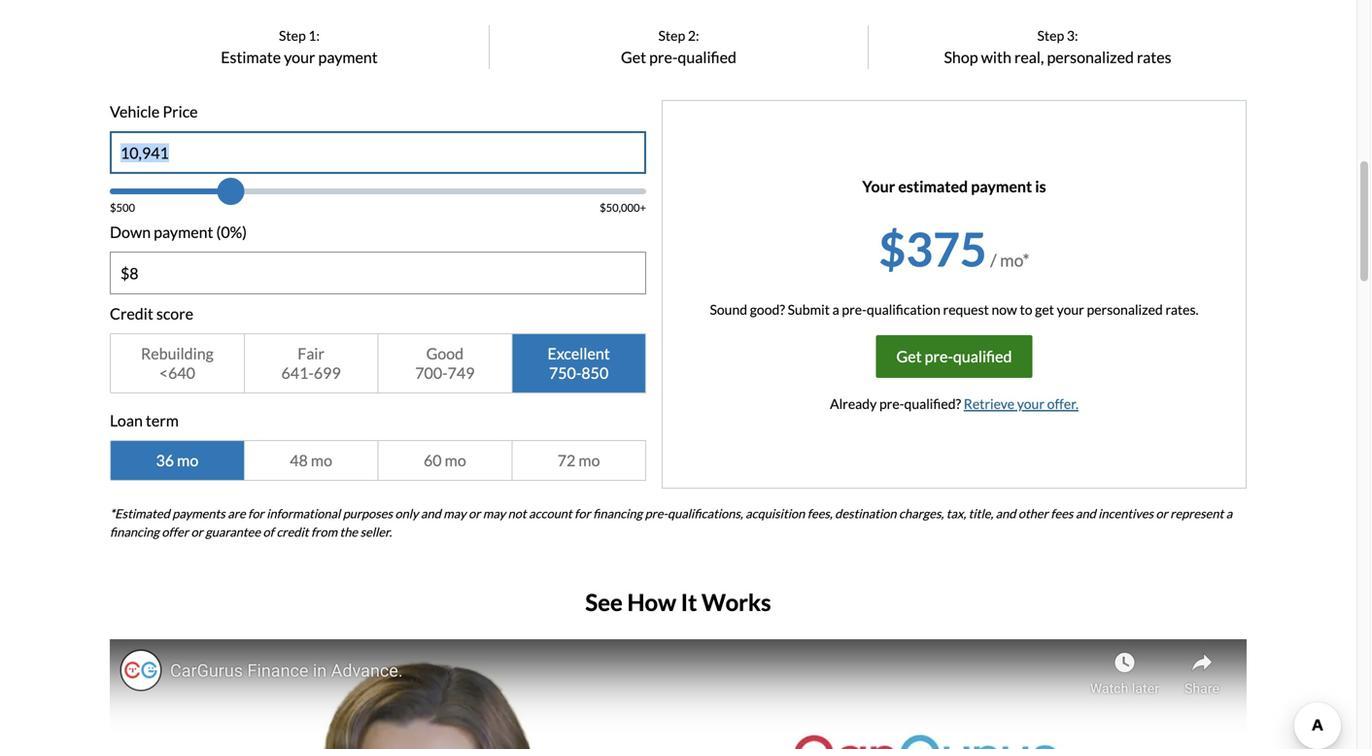 Task type: vqa. For each thing, say whether or not it's contained in the screenshot.
2nd and from left
yes



Task type: describe. For each thing, give the bounding box(es) containing it.
$500
[[110, 201, 135, 214]]

get
[[1036, 301, 1055, 318]]

how
[[628, 589, 677, 616]]

term
[[146, 411, 179, 430]]

/
[[991, 250, 997, 270]]

excellent
[[548, 344, 610, 363]]

step 2: get pre-qualified
[[621, 27, 737, 67]]

already
[[830, 396, 877, 412]]

749
[[448, 364, 475, 383]]

pre- inside button
[[925, 347, 954, 366]]

down
[[110, 223, 151, 242]]

0 horizontal spatial financing
[[110, 525, 159, 540]]

title,
[[969, 507, 994, 521]]

now
[[992, 301, 1018, 318]]

1 vertical spatial your
[[1057, 301, 1085, 318]]

submit
[[788, 301, 830, 318]]

qualified inside button
[[954, 347, 1013, 366]]

2 horizontal spatial payment
[[971, 177, 1033, 196]]

rates.
[[1166, 301, 1199, 318]]

2 and from the left
[[996, 507, 1016, 521]]

60 mo
[[424, 451, 466, 470]]

fees,
[[808, 507, 833, 521]]

rates
[[1137, 48, 1172, 67]]

vehicle
[[110, 102, 160, 121]]

your inside the step 1: estimate your payment
[[284, 48, 315, 67]]

seller.
[[360, 525, 392, 540]]

72
[[558, 451, 576, 470]]

good 700-749
[[415, 344, 475, 383]]

score
[[156, 304, 194, 323]]

2 vertical spatial your
[[1018, 396, 1045, 412]]

qualifications,
[[668, 507, 743, 521]]

tax,
[[947, 507, 967, 521]]

with
[[982, 48, 1012, 67]]

from
[[311, 525, 337, 540]]

to
[[1020, 301, 1033, 318]]

it
[[681, 589, 697, 616]]

shop
[[944, 48, 979, 67]]

*estimated
[[110, 507, 170, 521]]

down payment (0%)
[[110, 223, 247, 242]]

48
[[290, 451, 308, 470]]

step 3: shop with real, personalized rates
[[944, 27, 1172, 67]]

0 horizontal spatial payment
[[154, 223, 213, 242]]

2:
[[688, 27, 700, 44]]

36
[[156, 451, 174, 470]]

Down payment (0%) text field
[[111, 253, 646, 294]]

personalized inside 'step 3: shop with real, personalized rates'
[[1048, 48, 1134, 67]]

informational
[[267, 507, 340, 521]]

1 may from the left
[[444, 507, 466, 521]]

1 and from the left
[[421, 507, 441, 521]]

qualified inside 'step 2: get pre-qualified'
[[678, 48, 737, 67]]

699
[[314, 364, 341, 383]]

641-
[[281, 364, 314, 383]]

1 vertical spatial personalized
[[1087, 301, 1163, 318]]

fair
[[298, 344, 325, 363]]

offer.
[[1048, 396, 1079, 412]]

qualification
[[867, 301, 941, 318]]

fees
[[1051, 507, 1074, 521]]

loan term
[[110, 411, 179, 430]]

guarantee
[[205, 525, 261, 540]]

60
[[424, 451, 442, 470]]

request
[[944, 301, 990, 318]]

sound good? submit a pre-qualification request now to get your personalized rates.
[[710, 301, 1199, 318]]

purposes
[[343, 507, 393, 521]]

account
[[529, 507, 572, 521]]

get pre-qualified button
[[876, 335, 1033, 378]]

the
[[340, 525, 358, 540]]

loan
[[110, 411, 143, 430]]

other
[[1019, 507, 1049, 521]]

fair 641-699
[[281, 344, 341, 383]]

are
[[228, 507, 246, 521]]

step 1: estimate your payment
[[221, 27, 378, 67]]

see
[[586, 589, 623, 616]]



Task type: locate. For each thing, give the bounding box(es) containing it.
1 step from the left
[[279, 27, 306, 44]]

1 horizontal spatial and
[[996, 507, 1016, 521]]

your estimated payment is
[[863, 177, 1047, 196]]

1 horizontal spatial your
[[1018, 396, 1045, 412]]

personalized down the 3:
[[1048, 48, 1134, 67]]

step left the 2:
[[659, 27, 686, 44]]

price
[[163, 102, 198, 121]]

for right account on the bottom
[[575, 507, 591, 521]]

and right fees
[[1076, 507, 1096, 521]]

3 step from the left
[[1038, 27, 1065, 44]]

mo right 36
[[177, 451, 199, 470]]

a right submit
[[833, 301, 840, 318]]

1 vertical spatial financing
[[110, 525, 159, 540]]

and
[[421, 507, 441, 521], [996, 507, 1016, 521], [1076, 507, 1096, 521]]

incentives
[[1099, 507, 1154, 521]]

2 horizontal spatial and
[[1076, 507, 1096, 521]]

0 vertical spatial your
[[284, 48, 315, 67]]

1 for from the left
[[248, 507, 264, 521]]

a right "represent"
[[1227, 507, 1233, 521]]

your down 1:
[[284, 48, 315, 67]]

good?
[[750, 301, 785, 318]]

step left 1:
[[279, 27, 306, 44]]

mo right 72
[[579, 451, 600, 470]]

get inside 'step 2: get pre-qualified'
[[621, 48, 647, 67]]

mo for 60 mo
[[445, 451, 466, 470]]

mo for 36 mo
[[177, 451, 199, 470]]

or left "represent"
[[1157, 507, 1168, 521]]

may
[[444, 507, 466, 521], [483, 507, 506, 521]]

2 horizontal spatial your
[[1057, 301, 1085, 318]]

payment left is
[[971, 177, 1033, 196]]

rebuilding
[[141, 344, 214, 363]]

payment inside the step 1: estimate your payment
[[318, 48, 378, 67]]

your
[[863, 177, 896, 196]]

0 horizontal spatial get
[[621, 48, 647, 67]]

1 horizontal spatial a
[[1227, 507, 1233, 521]]

see how it works
[[586, 589, 772, 616]]

get inside button
[[897, 347, 922, 366]]

for right are
[[248, 507, 264, 521]]

real,
[[1015, 48, 1045, 67]]

vehicle price
[[110, 102, 198, 121]]

2 for from the left
[[575, 507, 591, 521]]

mo for 72 mo
[[579, 451, 600, 470]]

financing
[[593, 507, 643, 521], [110, 525, 159, 540]]

a inside *estimated payments are for informational purposes only and may or may not account for financing pre-qualifications, acquisition fees, destination charges, tax, title, and other fees and incentives or represent a financing offer or guarantee of credit from the seller.
[[1227, 507, 1233, 521]]

3 and from the left
[[1076, 507, 1096, 521]]

financing down *estimated
[[110, 525, 159, 540]]

offer
[[162, 525, 189, 540]]

(0%)
[[216, 223, 247, 242]]

0 vertical spatial get
[[621, 48, 647, 67]]

0 horizontal spatial your
[[284, 48, 315, 67]]

acquisition
[[746, 507, 805, 521]]

1 horizontal spatial qualified
[[954, 347, 1013, 366]]

pre-
[[650, 48, 678, 67], [842, 301, 867, 318], [925, 347, 954, 366], [880, 396, 905, 412], [645, 507, 668, 521]]

None text field
[[111, 132, 646, 173]]

3 mo from the left
[[445, 451, 466, 470]]

700-
[[415, 364, 448, 383]]

step left the 3:
[[1038, 27, 1065, 44]]

<640
[[159, 364, 195, 383]]

credit
[[277, 525, 309, 540]]

1 horizontal spatial step
[[659, 27, 686, 44]]

may right only
[[444, 507, 466, 521]]

of
[[263, 525, 274, 540]]

1 vertical spatial a
[[1227, 507, 1233, 521]]

850
[[582, 364, 609, 383]]

step inside 'step 2: get pre-qualified'
[[659, 27, 686, 44]]

0 horizontal spatial or
[[191, 525, 203, 540]]

not
[[508, 507, 527, 521]]

0 horizontal spatial a
[[833, 301, 840, 318]]

2 mo from the left
[[311, 451, 332, 470]]

payment left (0%)
[[154, 223, 213, 242]]

qualified?
[[905, 396, 962, 412]]

2 horizontal spatial or
[[1157, 507, 1168, 521]]

0 vertical spatial payment
[[318, 48, 378, 67]]

step for payment
[[279, 27, 306, 44]]

1 vertical spatial get
[[897, 347, 922, 366]]

pre- inside *estimated payments are for informational purposes only and may or may not account for financing pre-qualifications, acquisition fees, destination charges, tax, title, and other fees and incentives or represent a financing offer or guarantee of credit from the seller.
[[645, 507, 668, 521]]

step inside the step 1: estimate your payment
[[279, 27, 306, 44]]

$50,000+
[[600, 201, 647, 214]]

36 mo
[[156, 451, 199, 470]]

0 vertical spatial a
[[833, 301, 840, 318]]

estimated
[[899, 177, 968, 196]]

2 step from the left
[[659, 27, 686, 44]]

mo right 60
[[445, 451, 466, 470]]

credit score
[[110, 304, 194, 323]]

payment
[[318, 48, 378, 67], [971, 177, 1033, 196], [154, 223, 213, 242]]

represent
[[1171, 507, 1224, 521]]

or down payments
[[191, 525, 203, 540]]

destination
[[835, 507, 897, 521]]

mo right 48
[[311, 451, 332, 470]]

your left "offer."
[[1018, 396, 1045, 412]]

4 mo from the left
[[579, 451, 600, 470]]

retrieve
[[964, 396, 1015, 412]]

$375
[[879, 221, 988, 277]]

may left the not on the bottom left
[[483, 507, 506, 521]]

qualified down the 2:
[[678, 48, 737, 67]]

750-
[[549, 364, 582, 383]]

3:
[[1067, 27, 1079, 44]]

1 horizontal spatial or
[[469, 507, 481, 521]]

mo*
[[1001, 250, 1030, 270]]

personalized left rates.
[[1087, 301, 1163, 318]]

good
[[426, 344, 464, 363]]

$375 / mo*
[[879, 221, 1030, 277]]

only
[[395, 507, 419, 521]]

estimate
[[221, 48, 281, 67]]

1 horizontal spatial may
[[483, 507, 506, 521]]

1 vertical spatial payment
[[971, 177, 1033, 196]]

excellent 750-850
[[548, 344, 610, 383]]

your
[[284, 48, 315, 67], [1057, 301, 1085, 318], [1018, 396, 1045, 412]]

get pre-qualified
[[897, 347, 1013, 366]]

financing down 72 mo
[[593, 507, 643, 521]]

for
[[248, 507, 264, 521], [575, 507, 591, 521]]

retrieve your offer. link
[[964, 396, 1079, 412]]

2 horizontal spatial step
[[1038, 27, 1065, 44]]

personalized
[[1048, 48, 1134, 67], [1087, 301, 1163, 318]]

or left the not on the bottom left
[[469, 507, 481, 521]]

step for qualified
[[659, 27, 686, 44]]

0 vertical spatial personalized
[[1048, 48, 1134, 67]]

step inside 'step 3: shop with real, personalized rates'
[[1038, 27, 1065, 44]]

rebuilding <640
[[141, 344, 214, 383]]

and right title, at the bottom right of page
[[996, 507, 1016, 521]]

mo
[[177, 451, 199, 470], [311, 451, 332, 470], [445, 451, 466, 470], [579, 451, 600, 470]]

0 horizontal spatial step
[[279, 27, 306, 44]]

0 horizontal spatial for
[[248, 507, 264, 521]]

credit
[[110, 304, 153, 323]]

1 horizontal spatial for
[[575, 507, 591, 521]]

and right only
[[421, 507, 441, 521]]

2 may from the left
[[483, 507, 506, 521]]

step for real,
[[1038, 27, 1065, 44]]

1 horizontal spatial payment
[[318, 48, 378, 67]]

0 vertical spatial financing
[[593, 507, 643, 521]]

0 horizontal spatial qualified
[[678, 48, 737, 67]]

0 horizontal spatial and
[[421, 507, 441, 521]]

payment down 1:
[[318, 48, 378, 67]]

is
[[1036, 177, 1047, 196]]

charges,
[[899, 507, 944, 521]]

1 horizontal spatial get
[[897, 347, 922, 366]]

1 horizontal spatial financing
[[593, 507, 643, 521]]

1 mo from the left
[[177, 451, 199, 470]]

0 horizontal spatial may
[[444, 507, 466, 521]]

pre- inside 'step 2: get pre-qualified'
[[650, 48, 678, 67]]

48 mo
[[290, 451, 332, 470]]

1:
[[309, 27, 320, 44]]

2 vertical spatial payment
[[154, 223, 213, 242]]

0 vertical spatial qualified
[[678, 48, 737, 67]]

1 vertical spatial qualified
[[954, 347, 1013, 366]]

*estimated payments are for informational purposes only and may or may not account for financing pre-qualifications, acquisition fees, destination charges, tax, title, and other fees and incentives or represent a financing offer or guarantee of credit from the seller.
[[110, 507, 1233, 540]]

or
[[469, 507, 481, 521], [1157, 507, 1168, 521], [191, 525, 203, 540]]

72 mo
[[558, 451, 600, 470]]

payments
[[172, 507, 225, 521]]

qualified up the retrieve
[[954, 347, 1013, 366]]

a
[[833, 301, 840, 318], [1227, 507, 1233, 521]]

step
[[279, 27, 306, 44], [659, 27, 686, 44], [1038, 27, 1065, 44]]

already pre-qualified? retrieve your offer.
[[830, 396, 1079, 412]]

mo for 48 mo
[[311, 451, 332, 470]]

your right get
[[1057, 301, 1085, 318]]

works
[[702, 589, 772, 616]]

sound
[[710, 301, 748, 318]]



